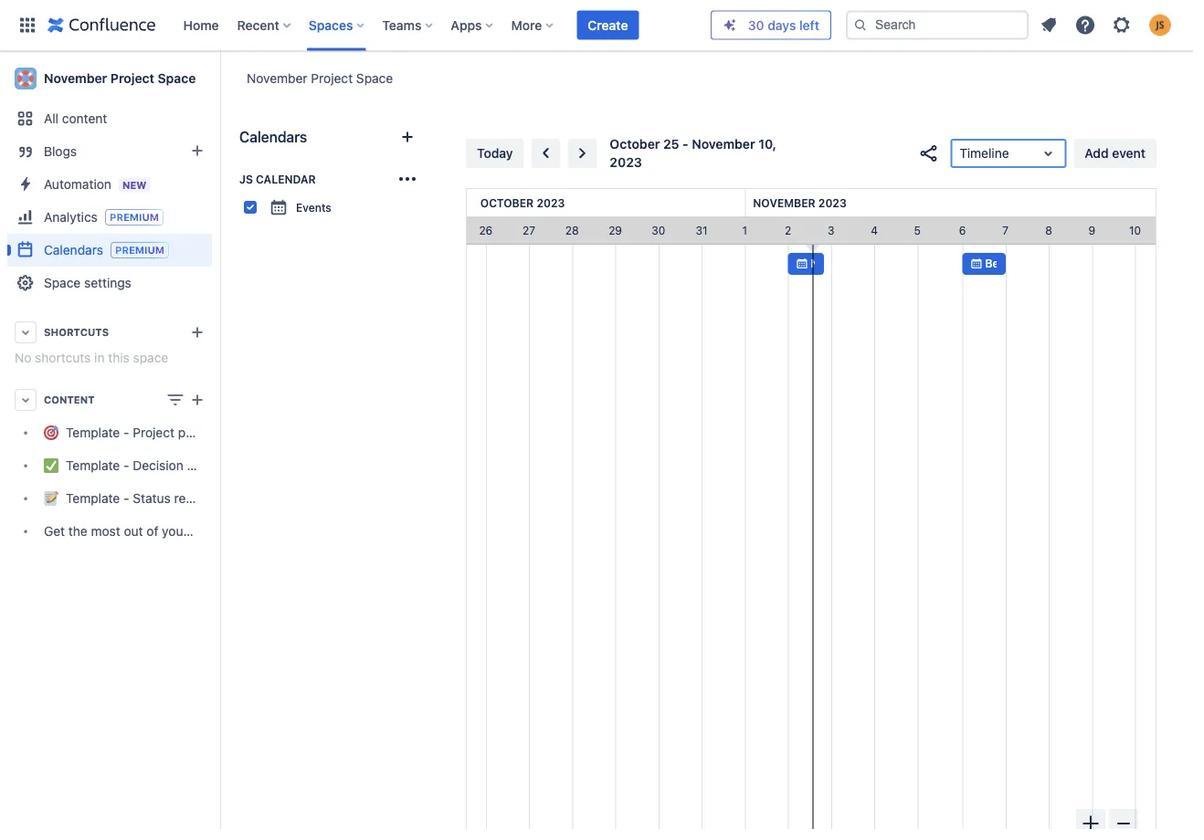 Task type: describe. For each thing, give the bounding box(es) containing it.
26
[[479, 224, 493, 237]]

29
[[609, 224, 622, 237]]

Search field
[[846, 11, 1029, 40]]

space settings
[[44, 276, 131, 291]]

add
[[1085, 146, 1109, 161]]

analytics
[[44, 209, 98, 224]]

1 horizontal spatial calendars
[[239, 128, 307, 146]]

october for october 2023
[[481, 197, 534, 209]]

change view image
[[165, 389, 186, 411]]

project down spaces
[[311, 70, 353, 85]]

add shortcut image
[[186, 322, 208, 344]]

november inside october 25 - november 10, 2023
[[692, 137, 756, 152]]

home
[[183, 17, 219, 32]]

zoom out image
[[1113, 813, 1135, 830]]

left
[[800, 17, 820, 32]]

documentation
[[187, 458, 276, 473]]

search image
[[854, 18, 868, 32]]

settings
[[84, 276, 131, 291]]

your profile and preferences image
[[1150, 14, 1172, 36]]

decision
[[133, 458, 184, 473]]

settings icon image
[[1111, 14, 1133, 36]]

10
[[1130, 224, 1142, 237]]

collapse sidebar image
[[199, 60, 239, 97]]

no shortcuts in this space
[[15, 351, 168, 366]]

recent
[[237, 17, 280, 32]]

project up decision
[[133, 425, 175, 440]]

timeline
[[960, 146, 1010, 161]]

recent button
[[232, 11, 298, 40]]

today
[[477, 146, 513, 161]]

spaces
[[309, 17, 353, 32]]

- for report
[[123, 491, 129, 506]]

apps button
[[445, 11, 500, 40]]

30 days left button
[[712, 11, 831, 39]]

days
[[768, 17, 796, 32]]

open image
[[1038, 143, 1060, 165]]

template - decision documentation link
[[7, 450, 276, 483]]

30 days left
[[748, 17, 820, 32]]

8
[[1046, 224, 1053, 237]]

blogs
[[44, 144, 77, 159]]

analytics link
[[7, 201, 212, 234]]

2023 for november 2023
[[819, 197, 847, 209]]

5
[[915, 224, 921, 237]]

template - status report
[[66, 491, 210, 506]]

november inside space element
[[44, 71, 107, 86]]

project up all content link
[[110, 71, 154, 86]]

premium icon image
[[723, 18, 737, 32]]

create
[[588, 17, 628, 32]]

28
[[566, 224, 579, 237]]

teams button
[[377, 11, 440, 40]]

create a blog image
[[186, 140, 208, 162]]

0 vertical spatial space
[[133, 351, 168, 366]]

space settings link
[[7, 267, 212, 300]]

automation
[[44, 176, 111, 191]]

of
[[147, 524, 158, 539]]

0 horizontal spatial space
[[44, 276, 81, 291]]

- for plan
[[123, 425, 129, 440]]

1 november project space from the left
[[247, 70, 393, 85]]

space element
[[0, 51, 276, 830]]

your
[[162, 524, 188, 539]]

10,
[[759, 137, 777, 152]]

create link
[[577, 11, 639, 40]]

this
[[108, 351, 130, 366]]

events
[[296, 201, 332, 214]]

get the most out of your team space
[[44, 524, 260, 539]]

template - project plan link
[[7, 417, 212, 450]]

- for documentation
[[123, 458, 129, 473]]

4
[[871, 224, 878, 237]]

shortcuts
[[44, 327, 109, 339]]

apps
[[451, 17, 482, 32]]

notification icon image
[[1038, 14, 1060, 36]]

in
[[94, 351, 105, 366]]

add event
[[1085, 146, 1146, 161]]

team
[[191, 524, 221, 539]]

2
[[785, 224, 792, 237]]

template - status report link
[[7, 483, 212, 515]]

november 2023
[[753, 197, 847, 209]]

most
[[91, 524, 120, 539]]

template for template - status report
[[66, 491, 120, 506]]

content
[[62, 111, 107, 126]]

banner containing home
[[0, 0, 1194, 51]]

share image
[[918, 143, 940, 165]]



Task type: vqa. For each thing, say whether or not it's contained in the screenshot.
CALENDAR
yes



Task type: locate. For each thing, give the bounding box(es) containing it.
tree
[[7, 417, 276, 548]]

add event button
[[1074, 139, 1157, 168]]

0 vertical spatial october
[[610, 137, 660, 152]]

2023
[[610, 155, 642, 170], [537, 197, 565, 209], [819, 197, 847, 209]]

- right "25"
[[683, 137, 689, 152]]

template down content dropdown button
[[66, 425, 120, 440]]

create a page image
[[186, 389, 208, 411]]

premium image for calendars
[[111, 242, 169, 259]]

1 vertical spatial premium image
[[111, 242, 169, 259]]

october left "25"
[[610, 137, 660, 152]]

2023 inside october 25 - november 10, 2023
[[610, 155, 642, 170]]

js calendar
[[239, 173, 316, 185]]

- inside template - project plan link
[[123, 425, 129, 440]]

calendars link
[[7, 234, 212, 267]]

november project space
[[247, 70, 393, 85], [44, 71, 196, 86]]

out
[[124, 524, 143, 539]]

all content link
[[7, 102, 212, 135]]

3 template from the top
[[66, 491, 120, 506]]

0 horizontal spatial november project space link
[[7, 60, 212, 97]]

global element
[[11, 0, 711, 51]]

space right team
[[224, 524, 260, 539]]

november up 2
[[753, 197, 816, 209]]

- left decision
[[123, 458, 129, 473]]

november project space link down spaces
[[247, 69, 393, 87]]

october
[[610, 137, 660, 152], [481, 197, 534, 209]]

blogs link
[[7, 135, 212, 168]]

template for template - project plan
[[66, 425, 120, 440]]

november project space down spaces
[[247, 70, 393, 85]]

2 horizontal spatial space
[[356, 70, 393, 85]]

premium image inside the calendars link
[[111, 242, 169, 259]]

-
[[683, 137, 689, 152], [123, 425, 129, 440], [123, 458, 129, 473], [123, 491, 129, 506]]

the
[[68, 524, 88, 539]]

1 vertical spatial calendars
[[44, 242, 103, 257]]

0 vertical spatial 30
[[748, 17, 765, 32]]

1 template from the top
[[66, 425, 120, 440]]

1 vertical spatial october
[[481, 197, 534, 209]]

1 horizontal spatial 30
[[748, 17, 765, 32]]

spaces button
[[303, 11, 371, 40]]

30
[[748, 17, 765, 32], [652, 224, 666, 237]]

no
[[15, 351, 31, 366]]

space inside 'link'
[[224, 524, 260, 539]]

premium image inside 'analytics' link
[[105, 209, 163, 226]]

30 left days
[[748, 17, 765, 32]]

6
[[959, 224, 966, 237]]

template
[[66, 425, 120, 440], [66, 458, 120, 473], [66, 491, 120, 506]]

2023 down "previous" image
[[537, 197, 565, 209]]

template - decision documentation
[[66, 458, 276, 473]]

space
[[133, 351, 168, 366], [224, 524, 260, 539]]

report
[[174, 491, 210, 506]]

- left status
[[123, 491, 129, 506]]

appswitcher icon image
[[16, 14, 38, 36]]

- inside template - status report link
[[123, 491, 129, 506]]

0 horizontal spatial october
[[481, 197, 534, 209]]

more button
[[506, 11, 561, 40]]

0 horizontal spatial november project space
[[44, 71, 196, 86]]

november project space link
[[7, 60, 212, 97], [247, 69, 393, 87]]

october 2023
[[481, 197, 565, 209]]

tree containing template - project plan
[[7, 417, 276, 548]]

0 vertical spatial premium image
[[105, 209, 163, 226]]

project
[[311, 70, 353, 85], [110, 71, 154, 86], [133, 425, 175, 440]]

1 horizontal spatial november project space link
[[247, 69, 393, 87]]

space
[[356, 70, 393, 85], [158, 71, 196, 86], [44, 276, 81, 291]]

1 horizontal spatial october
[[610, 137, 660, 152]]

1
[[743, 224, 748, 237]]

1 vertical spatial template
[[66, 458, 120, 473]]

template up most
[[66, 491, 120, 506]]

november
[[247, 70, 308, 85], [44, 71, 107, 86], [692, 137, 756, 152], [753, 197, 816, 209]]

content
[[44, 394, 95, 406]]

today button
[[466, 139, 524, 168]]

25
[[664, 137, 680, 152]]

1 vertical spatial space
[[224, 524, 260, 539]]

30 left 31
[[652, 224, 666, 237]]

get
[[44, 524, 65, 539]]

shortcuts
[[35, 351, 91, 366]]

confluence image
[[48, 14, 156, 36], [48, 14, 156, 36]]

content button
[[7, 384, 212, 417]]

event
[[1113, 146, 1146, 161]]

- up template - decision documentation link
[[123, 425, 129, 440]]

30 for 30 days left
[[748, 17, 765, 32]]

js
[[239, 173, 253, 185]]

- inside template - decision documentation link
[[123, 458, 129, 473]]

premium image down new
[[105, 209, 163, 226]]

template - project plan
[[66, 425, 203, 440]]

0 horizontal spatial 30
[[652, 224, 666, 237]]

0 vertical spatial calendars
[[239, 128, 307, 146]]

next image
[[572, 143, 594, 165]]

3
[[828, 224, 835, 237]]

october for october 25 - november 10, 2023
[[610, 137, 660, 152]]

premium image down 'analytics' link
[[111, 242, 169, 259]]

2023 right next icon
[[610, 155, 642, 170]]

1 horizontal spatial space
[[224, 524, 260, 539]]

template down template - project plan link
[[66, 458, 120, 473]]

31
[[696, 224, 708, 237]]

- inside october 25 - november 10, 2023
[[683, 137, 689, 152]]

october up 26
[[481, 197, 534, 209]]

tree inside space element
[[7, 417, 276, 548]]

all content
[[44, 111, 107, 126]]

october inside october 25 - november 10, 2023
[[610, 137, 660, 152]]

more
[[511, 17, 542, 32]]

space left settings
[[44, 276, 81, 291]]

calendar
[[256, 173, 316, 185]]

1 horizontal spatial november project space
[[247, 70, 393, 85]]

previous image
[[535, 143, 557, 165]]

2 horizontal spatial 2023
[[819, 197, 847, 209]]

november down recent popup button
[[247, 70, 308, 85]]

space right this
[[133, 351, 168, 366]]

plan
[[178, 425, 203, 440]]

0 horizontal spatial 2023
[[537, 197, 565, 209]]

november project space inside space element
[[44, 71, 196, 86]]

status
[[133, 491, 171, 506]]

0 horizontal spatial space
[[133, 351, 168, 366]]

0 vertical spatial template
[[66, 425, 120, 440]]

add calendar image
[[397, 126, 419, 148]]

2023 up 3
[[819, 197, 847, 209]]

7
[[1003, 224, 1009, 237]]

calendars
[[239, 128, 307, 146], [44, 242, 103, 257]]

october 25 - november 10, 2023
[[610, 137, 777, 170]]

november project space up all content link
[[44, 71, 196, 86]]

premium image for analytics
[[105, 209, 163, 226]]

space left collapse sidebar icon
[[158, 71, 196, 86]]

30 inside dropdown button
[[748, 17, 765, 32]]

banner
[[0, 0, 1194, 51]]

all
[[44, 111, 59, 126]]

shortcuts button
[[7, 316, 212, 349]]

home link
[[178, 11, 224, 40]]

premium image
[[105, 209, 163, 226], [111, 242, 169, 259]]

2 template from the top
[[66, 458, 120, 473]]

calendars inside space element
[[44, 242, 103, 257]]

template for template - decision documentation
[[66, 458, 120, 473]]

2 november project space from the left
[[44, 71, 196, 86]]

november project space link up all content link
[[7, 60, 212, 97]]

2 vertical spatial template
[[66, 491, 120, 506]]

9
[[1089, 224, 1096, 237]]

zoom in image
[[1080, 813, 1102, 830]]

get the most out of your team space link
[[7, 515, 260, 548]]

30 for 30
[[652, 224, 666, 237]]

calendars down the analytics
[[44, 242, 103, 257]]

space down global element
[[356, 70, 393, 85]]

help icon image
[[1075, 14, 1097, 36]]

0 horizontal spatial calendars
[[44, 242, 103, 257]]

1 vertical spatial 30
[[652, 224, 666, 237]]

actions image
[[397, 168, 419, 190]]

27
[[523, 224, 536, 237]]

november up all content
[[44, 71, 107, 86]]

new
[[122, 179, 147, 191]]

november left the "10," in the right of the page
[[692, 137, 756, 152]]

1 horizontal spatial 2023
[[610, 155, 642, 170]]

2023 for october 2023
[[537, 197, 565, 209]]

calendars up js calendar
[[239, 128, 307, 146]]

teams
[[382, 17, 422, 32]]

1 horizontal spatial space
[[158, 71, 196, 86]]



